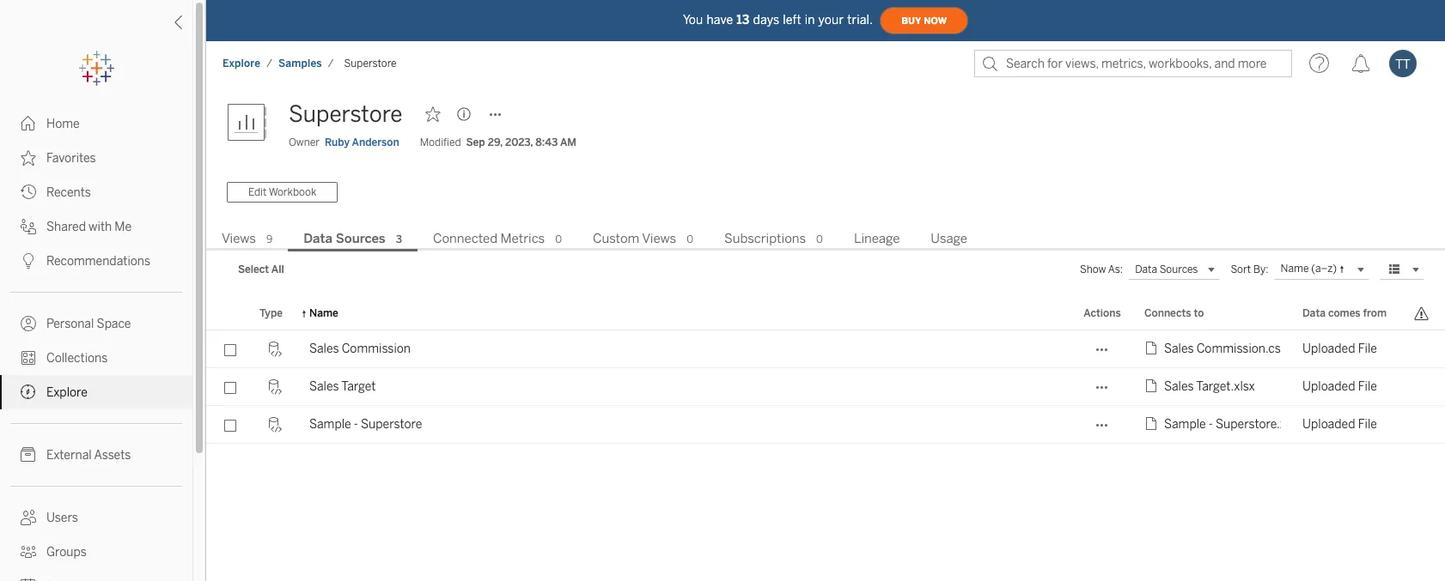 Task type: locate. For each thing, give the bounding box(es) containing it.
0 horizontal spatial sample
[[309, 418, 351, 432]]

select
[[238, 264, 269, 276]]

superstore down target
[[361, 418, 422, 432]]

as:
[[1109, 264, 1124, 276]]

data source (live—embedded in workbook) image for sample - superstore
[[266, 418, 281, 433]]

by text only_f5he34f image left personal
[[21, 316, 36, 332]]

data sources up the connects
[[1136, 264, 1199, 276]]

connected
[[433, 231, 498, 247]]

superstore right samples
[[344, 58, 397, 70]]

0 horizontal spatial sources
[[336, 231, 386, 247]]

0 vertical spatial superstore
[[344, 58, 397, 70]]

views right custom
[[642, 231, 677, 247]]

name inside grid
[[309, 308, 338, 320]]

data sources button
[[1129, 260, 1221, 280]]

explore down the collections
[[46, 386, 88, 401]]

by text only_f5he34f image inside recommendations link
[[21, 254, 36, 269]]

3 by text only_f5he34f image from the top
[[21, 254, 36, 269]]

1 horizontal spatial -
[[1209, 418, 1214, 432]]

1 file from the top
[[1359, 342, 1378, 357]]

edit workbook button
[[227, 182, 338, 203]]

file (microsoft excel) image down sales target.xlsx at right bottom
[[1145, 417, 1165, 434]]

explore left samples link
[[223, 58, 261, 70]]

by text only_f5he34f image for favorites
[[21, 150, 36, 166]]

0
[[555, 234, 562, 246], [687, 234, 694, 246], [817, 234, 823, 246]]

sample down sales target
[[309, 418, 351, 432]]

Search for views, metrics, workbooks, and more text field
[[975, 50, 1293, 77]]

1 horizontal spatial sample
[[1165, 418, 1207, 432]]

0 vertical spatial uploaded file
[[1303, 342, 1390, 357]]

1 data source (live—embedded in workbook) image from the top
[[266, 342, 281, 358]]

by text only_f5he34f image left recommendations at top left
[[21, 254, 36, 269]]

by text only_f5he34f image inside recents link
[[21, 185, 36, 200]]

2 by text only_f5he34f image from the top
[[21, 185, 36, 200]]

edit workbook
[[248, 186, 317, 199]]

5 by text only_f5he34f image from the top
[[21, 448, 36, 463]]

2 row from the top
[[206, 369, 1446, 407]]

file (microsoft excel) image down file (text file) icon
[[1145, 379, 1165, 396]]

sales for sales target
[[309, 380, 339, 394]]

sample down sales target.xlsx at right bottom
[[1165, 418, 1207, 432]]

0 vertical spatial uploaded
[[1303, 342, 1356, 357]]

2 vertical spatial file
[[1359, 418, 1378, 432]]

uploaded
[[1303, 342, 1356, 357], [1303, 380, 1356, 394], [1303, 418, 1356, 432]]

explore link down the collections
[[0, 376, 193, 410]]

2 file (microsoft excel) image from the top
[[1145, 417, 1165, 434]]

6 by text only_f5he34f image from the top
[[21, 511, 36, 526]]

file for sales commission.csv
[[1359, 342, 1378, 357]]

2 horizontal spatial 0
[[817, 234, 823, 246]]

sample for sample - superstore
[[309, 418, 351, 432]]

by text only_f5he34f image inside explore link
[[21, 385, 36, 401]]

0 horizontal spatial 0
[[555, 234, 562, 246]]

data inside "dropdown button"
[[1136, 264, 1158, 276]]

select all
[[238, 264, 284, 276]]

5 by text only_f5he34f image from the top
[[21, 545, 36, 560]]

owner ruby anderson
[[289, 137, 399, 149]]

2 sample from the left
[[1165, 418, 1207, 432]]

- down sales target.xlsx at right bottom
[[1209, 418, 1214, 432]]

2 data source (live—embedded in workbook) image from the top
[[266, 380, 281, 395]]

superstore element
[[339, 58, 402, 70]]

explore link left samples link
[[222, 57, 261, 70]]

1 sample from the left
[[309, 418, 351, 432]]

by text only_f5he34f image inside shared with me link
[[21, 219, 36, 235]]

2 vertical spatial superstore
[[361, 418, 422, 432]]

target.xlsx
[[1197, 380, 1256, 394]]

explore for explore
[[46, 386, 88, 401]]

by text only_f5he34f image left groups
[[21, 545, 36, 560]]

2 uploaded from the top
[[1303, 380, 1356, 394]]

by text only_f5he34f image inside users link
[[21, 511, 36, 526]]

2 uploaded file from the top
[[1303, 380, 1390, 394]]

sales down file (text file) icon
[[1165, 380, 1194, 394]]

1 horizontal spatial sources
[[1160, 264, 1199, 276]]

explore for explore / samples /
[[223, 58, 261, 70]]

data right the "9"
[[304, 231, 333, 247]]

0 right the custom views
[[687, 234, 694, 246]]

3 by text only_f5he34f image from the top
[[21, 316, 36, 332]]

sort by:
[[1231, 264, 1269, 276]]

0 vertical spatial file
[[1359, 342, 1378, 357]]

personal space
[[46, 317, 131, 332]]

target
[[341, 380, 376, 394]]

file (text file) image
[[1145, 341, 1165, 358]]

1 file (microsoft excel) image from the top
[[1145, 379, 1165, 396]]

1 horizontal spatial 0
[[687, 234, 694, 246]]

2 / from the left
[[328, 58, 334, 70]]

1 horizontal spatial data sources
[[1136, 264, 1199, 276]]

0 vertical spatial explore
[[223, 58, 261, 70]]

0 horizontal spatial data sources
[[304, 231, 386, 247]]

by text only_f5he34f image left shared
[[21, 219, 36, 235]]

sales up sales target
[[309, 342, 339, 357]]

main navigation. press the up and down arrow keys to access links. element
[[0, 107, 193, 582]]

sales down connects to
[[1165, 342, 1194, 357]]

data inside grid
[[1303, 308, 1326, 320]]

owner
[[289, 137, 320, 149]]

favorites
[[46, 151, 96, 166]]

you
[[683, 12, 703, 27]]

data
[[304, 231, 333, 247], [1136, 264, 1158, 276], [1303, 308, 1326, 320]]

/ right samples link
[[328, 58, 334, 70]]

name (a–z) button
[[1274, 260, 1370, 280]]

from
[[1364, 308, 1387, 320]]

1 vertical spatial data
[[1136, 264, 1158, 276]]

explore
[[223, 58, 261, 70], [46, 386, 88, 401]]

name up the sales commission
[[309, 308, 338, 320]]

sales commission
[[309, 342, 411, 357]]

sources left 3
[[336, 231, 386, 247]]

by text only_f5he34f image left the collections
[[21, 351, 36, 366]]

2 vertical spatial data
[[1303, 308, 1326, 320]]

users link
[[0, 501, 193, 535]]

subscriptions
[[725, 231, 806, 247]]

by text only_f5he34f image left "home"
[[21, 116, 36, 132]]

views
[[222, 231, 256, 247], [642, 231, 677, 247]]

by text only_f5he34f image
[[21, 150, 36, 166], [21, 219, 36, 235], [21, 254, 36, 269], [21, 385, 36, 401], [21, 545, 36, 560], [21, 579, 36, 582]]

1 horizontal spatial explore link
[[222, 57, 261, 70]]

- for superstore
[[354, 418, 358, 432]]

1 horizontal spatial views
[[642, 231, 677, 247]]

trial.
[[848, 12, 873, 27]]

2 by text only_f5he34f image from the top
[[21, 219, 36, 235]]

3 uploaded from the top
[[1303, 418, 1356, 432]]

0 right subscriptions
[[817, 234, 823, 246]]

groups
[[46, 546, 87, 560]]

now
[[924, 15, 947, 26]]

superstore up owner ruby anderson
[[289, 101, 403, 128]]

0 horizontal spatial -
[[354, 418, 358, 432]]

4 by text only_f5he34f image from the top
[[21, 351, 36, 366]]

sep
[[466, 137, 485, 149]]

1 horizontal spatial data
[[1136, 264, 1158, 276]]

sales
[[309, 342, 339, 357], [1165, 342, 1194, 357], [309, 380, 339, 394], [1165, 380, 1194, 394]]

sources up connects to
[[1160, 264, 1199, 276]]

3 row from the top
[[206, 407, 1446, 444]]

uploaded for sales commission.csv
[[1303, 342, 1356, 357]]

assets
[[94, 449, 131, 463]]

by text only_f5he34f image inside collections link
[[21, 351, 36, 366]]

0 horizontal spatial explore
[[46, 386, 88, 401]]

file for sample - superstore.xls
[[1359, 418, 1378, 432]]

0 for metrics
[[555, 234, 562, 246]]

custom views
[[593, 231, 677, 247]]

by text only_f5he34f image inside favorites link
[[21, 150, 36, 166]]

name
[[1281, 263, 1310, 275], [309, 308, 338, 320]]

1 vertical spatial file
[[1359, 380, 1378, 394]]

samples
[[278, 58, 322, 70]]

- down target
[[354, 418, 358, 432]]

file (microsoft excel) image
[[1145, 379, 1165, 396], [1145, 417, 1165, 434]]

commission
[[342, 342, 411, 357]]

data left the comes
[[1303, 308, 1326, 320]]

0 vertical spatial name
[[1281, 263, 1310, 275]]

0 right the 'metrics'
[[555, 234, 562, 246]]

by text only_f5he34f image inside personal space link
[[21, 316, 36, 332]]

superstore main content
[[206, 86, 1446, 582]]

uploaded file
[[1303, 342, 1390, 357], [1303, 380, 1390, 394], [1303, 418, 1390, 432]]

recommendations link
[[0, 244, 193, 278]]

2023,
[[505, 137, 533, 149]]

by text only_f5he34f image left favorites
[[21, 150, 36, 166]]

usage
[[931, 231, 968, 247]]

1 vertical spatial data sources
[[1136, 264, 1199, 276]]

1 by text only_f5he34f image from the top
[[21, 116, 36, 132]]

by text only_f5he34f image inside home link
[[21, 116, 36, 132]]

0 vertical spatial file (microsoft excel) image
[[1145, 379, 1165, 396]]

data sources inside "dropdown button"
[[1136, 264, 1199, 276]]

superstore
[[344, 58, 397, 70], [289, 101, 403, 128], [361, 418, 422, 432]]

explore inside main navigation. press the up and down arrow keys to access links. element
[[46, 386, 88, 401]]

by text only_f5he34f image left external
[[21, 448, 36, 463]]

1 views from the left
[[222, 231, 256, 247]]

1 vertical spatial file (microsoft excel) image
[[1145, 417, 1165, 434]]

2 vertical spatial data source (live—embedded in workbook) image
[[266, 418, 281, 433]]

1 uploaded from the top
[[1303, 342, 1356, 357]]

buy
[[902, 15, 922, 26]]

cell for sales target.xlsx
[[1404, 369, 1446, 407]]

workbook image
[[227, 97, 278, 149]]

3 cell from the top
[[1404, 407, 1446, 444]]

by text only_f5he34f image for groups
[[21, 545, 36, 560]]

sales left target
[[309, 380, 339, 394]]

by text only_f5he34f image
[[21, 116, 36, 132], [21, 185, 36, 200], [21, 316, 36, 332], [21, 351, 36, 366], [21, 448, 36, 463], [21, 511, 36, 526]]

0 horizontal spatial data
[[304, 231, 333, 247]]

connects to
[[1145, 308, 1205, 320]]

0 vertical spatial data sources
[[304, 231, 386, 247]]

uploaded file for sales commission.csv
[[1303, 342, 1390, 357]]

1 row from the top
[[206, 331, 1446, 369]]

by text only_f5he34f image left users
[[21, 511, 36, 526]]

0 vertical spatial data source (live—embedded in workbook) image
[[266, 342, 281, 358]]

2 file from the top
[[1359, 380, 1378, 394]]

by text only_f5he34f image inside groups link
[[21, 545, 36, 560]]

data sources
[[304, 231, 386, 247], [1136, 264, 1199, 276]]

ruby anderson link
[[325, 135, 399, 150]]

3 uploaded file from the top
[[1303, 418, 1390, 432]]

3 file from the top
[[1359, 418, 1378, 432]]

2 vertical spatial uploaded
[[1303, 418, 1356, 432]]

by text only_f5he34f image for shared with me
[[21, 219, 36, 235]]

row
[[206, 331, 1446, 369], [206, 369, 1446, 407], [206, 407, 1446, 444]]

0 vertical spatial explore link
[[222, 57, 261, 70]]

name left the (a–z)
[[1281, 263, 1310, 275]]

me
[[115, 220, 132, 235]]

recents link
[[0, 175, 193, 210]]

external assets link
[[0, 438, 193, 473]]

1 by text only_f5he34f image from the top
[[21, 150, 36, 166]]

1 vertical spatial sources
[[1160, 264, 1199, 276]]

2 vertical spatial uploaded file
[[1303, 418, 1390, 432]]

1 vertical spatial explore link
[[0, 376, 193, 410]]

1 horizontal spatial name
[[1281, 263, 1310, 275]]

0 vertical spatial data
[[304, 231, 333, 247]]

0 horizontal spatial /
[[267, 58, 272, 70]]

modified sep 29, 2023, 8:43 am
[[420, 137, 577, 149]]

data sources left 3
[[304, 231, 386, 247]]

6 by text only_f5he34f image from the top
[[21, 579, 36, 582]]

13
[[737, 12, 750, 27]]

by text only_f5he34f image left recents
[[21, 185, 36, 200]]

4 by text only_f5he34f image from the top
[[21, 385, 36, 401]]

cell
[[1404, 331, 1446, 369], [1404, 369, 1446, 407], [1404, 407, 1446, 444]]

/
[[267, 58, 272, 70], [328, 58, 334, 70]]

1 - from the left
[[354, 418, 358, 432]]

2 0 from the left
[[687, 234, 694, 246]]

1 horizontal spatial /
[[328, 58, 334, 70]]

1 uploaded file from the top
[[1303, 342, 1390, 357]]

workbook
[[269, 186, 317, 199]]

1 cell from the top
[[1404, 331, 1446, 369]]

2 cell from the top
[[1404, 369, 1446, 407]]

1 vertical spatial data source (live—embedded in workbook) image
[[266, 380, 281, 395]]

1 vertical spatial explore
[[46, 386, 88, 401]]

1 horizontal spatial explore
[[223, 58, 261, 70]]

row group
[[206, 331, 1446, 444]]

data source (live—embedded in workbook) image
[[266, 342, 281, 358], [266, 380, 281, 395], [266, 418, 281, 433]]

space
[[97, 317, 131, 332]]

file for sales target.xlsx
[[1359, 380, 1378, 394]]

1 0 from the left
[[555, 234, 562, 246]]

by text only_f5he34f image down collections link
[[21, 385, 36, 401]]

personal
[[46, 317, 94, 332]]

0 horizontal spatial name
[[309, 308, 338, 320]]

recents
[[46, 186, 91, 200]]

explore link
[[222, 57, 261, 70], [0, 376, 193, 410]]

comes
[[1329, 308, 1361, 320]]

by text only_f5he34f image down groups link
[[21, 579, 36, 582]]

buy now button
[[880, 7, 969, 34]]

/ left samples link
[[267, 58, 272, 70]]

2 - from the left
[[1209, 418, 1214, 432]]

cell for sales commission.csv
[[1404, 331, 1446, 369]]

3 data source (live—embedded in workbook) image from the top
[[266, 418, 281, 433]]

by text only_f5he34f image for recommendations
[[21, 254, 36, 269]]

1 vertical spatial uploaded file
[[1303, 380, 1390, 394]]

grid
[[206, 298, 1446, 582]]

name inside dropdown button
[[1281, 263, 1310, 275]]

sources
[[336, 231, 386, 247], [1160, 264, 1199, 276]]

views left the "9"
[[222, 231, 256, 247]]

file (microsoft excel) image for sample
[[1145, 417, 1165, 434]]

by text only_f5he34f image inside external assets link
[[21, 448, 36, 463]]

data right as:
[[1136, 264, 1158, 276]]

1 vertical spatial uploaded
[[1303, 380, 1356, 394]]

by text only_f5he34f image for personal space
[[21, 316, 36, 332]]

0 vertical spatial sources
[[336, 231, 386, 247]]

2 horizontal spatial data
[[1303, 308, 1326, 320]]

3 0 from the left
[[817, 234, 823, 246]]

grid containing sales commission
[[206, 298, 1446, 582]]

data source (live—embedded in workbook) image for sales target
[[266, 380, 281, 395]]

0 horizontal spatial views
[[222, 231, 256, 247]]

by text only_f5he34f image for users
[[21, 511, 36, 526]]

am
[[560, 137, 577, 149]]

1 vertical spatial name
[[309, 308, 338, 320]]

commission.csv
[[1197, 342, 1287, 357]]



Task type: vqa. For each thing, say whether or not it's contained in the screenshot.
middle THE "IN"
no



Task type: describe. For each thing, give the bounding box(es) containing it.
metrics
[[501, 231, 545, 247]]

uploaded for sample - superstore.xls
[[1303, 418, 1356, 432]]

groups link
[[0, 535, 193, 570]]

all
[[271, 264, 284, 276]]

sources inside "dropdown button"
[[1160, 264, 1199, 276]]

by text only_f5he34f image for recents
[[21, 185, 36, 200]]

by text only_f5he34f image for collections
[[21, 351, 36, 366]]

shared
[[46, 220, 86, 235]]

external
[[46, 449, 92, 463]]

have
[[707, 12, 733, 27]]

left
[[783, 12, 802, 27]]

0 for views
[[687, 234, 694, 246]]

1 vertical spatial superstore
[[289, 101, 403, 128]]

name (a–z)
[[1281, 263, 1337, 275]]

- for superstore.xls
[[1209, 418, 1214, 432]]

sample - superstore.xls
[[1165, 418, 1296, 432]]

to
[[1194, 308, 1205, 320]]

sales commission.csv
[[1165, 342, 1287, 357]]

samples link
[[278, 57, 323, 70]]

sales target.xlsx
[[1165, 380, 1256, 394]]

data inside sub-spaces tab list
[[304, 231, 333, 247]]

sources inside sub-spaces tab list
[[336, 231, 386, 247]]

1 / from the left
[[267, 58, 272, 70]]

users
[[46, 511, 78, 526]]

sales for sales target.xlsx
[[1165, 380, 1194, 394]]

data comes from
[[1303, 308, 1387, 320]]

0 horizontal spatial explore link
[[0, 376, 193, 410]]

by text only_f5he34f image for home
[[21, 116, 36, 132]]

superstore inside "row"
[[361, 418, 422, 432]]

row containing sales target
[[206, 369, 1446, 407]]

sample - superstore
[[309, 418, 422, 432]]

uploaded for sales target.xlsx
[[1303, 380, 1356, 394]]

your
[[819, 12, 844, 27]]

file (microsoft excel) image for sales
[[1145, 379, 1165, 396]]

list view image
[[1387, 262, 1403, 278]]

name for name
[[309, 308, 338, 320]]

name for name (a–z)
[[1281, 263, 1310, 275]]

shared with me
[[46, 220, 132, 235]]

connects
[[1145, 308, 1192, 320]]

uploaded file for sales target.xlsx
[[1303, 380, 1390, 394]]

anderson
[[352, 137, 399, 149]]

recommendations
[[46, 254, 150, 269]]

2 views from the left
[[642, 231, 677, 247]]

uploaded file for sample - superstore.xls
[[1303, 418, 1390, 432]]

sales for sales commission.csv
[[1165, 342, 1194, 357]]

29,
[[488, 137, 503, 149]]

9
[[266, 234, 273, 246]]

personal space link
[[0, 307, 193, 341]]

8:43
[[536, 137, 558, 149]]

lineage
[[854, 231, 900, 247]]

connected metrics
[[433, 231, 545, 247]]

home link
[[0, 107, 193, 141]]

cell for sample - superstore.xls
[[1404, 407, 1446, 444]]

buy now
[[902, 15, 947, 26]]

by:
[[1254, 264, 1269, 276]]

row containing sample - superstore
[[206, 407, 1446, 444]]

modified
[[420, 137, 461, 149]]

show
[[1080, 264, 1107, 276]]

show as:
[[1080, 264, 1124, 276]]

with
[[89, 220, 112, 235]]

explore / samples /
[[223, 58, 334, 70]]

sub-spaces tab list
[[206, 229, 1446, 252]]

collections
[[46, 352, 108, 366]]

row containing sales commission
[[206, 331, 1446, 369]]

data source (live—embedded in workbook) image for sales commission
[[266, 342, 281, 358]]

ruby
[[325, 137, 350, 149]]

home
[[46, 117, 80, 132]]

select all button
[[227, 260, 295, 280]]

edit
[[248, 186, 267, 199]]

row group containing sales commission
[[206, 331, 1446, 444]]

(a–z)
[[1312, 263, 1337, 275]]

3
[[396, 234, 402, 246]]

data sources inside sub-spaces tab list
[[304, 231, 386, 247]]

sales for sales commission
[[309, 342, 339, 357]]

shared with me link
[[0, 210, 193, 244]]

in
[[805, 12, 815, 27]]

custom
[[593, 231, 640, 247]]

sales target
[[309, 380, 376, 394]]

type
[[260, 308, 283, 320]]

sample for sample - superstore.xls
[[1165, 418, 1207, 432]]

superstore.xls
[[1216, 418, 1296, 432]]

days
[[753, 12, 780, 27]]

actions
[[1084, 308, 1121, 320]]

by text only_f5he34f image for explore
[[21, 385, 36, 401]]

by text only_f5he34f image for external assets
[[21, 448, 36, 463]]

collections link
[[0, 341, 193, 376]]

external assets
[[46, 449, 131, 463]]

navigation panel element
[[0, 52, 193, 582]]

sort
[[1231, 264, 1252, 276]]

you have 13 days left in your trial.
[[683, 12, 873, 27]]

favorites link
[[0, 141, 193, 175]]



